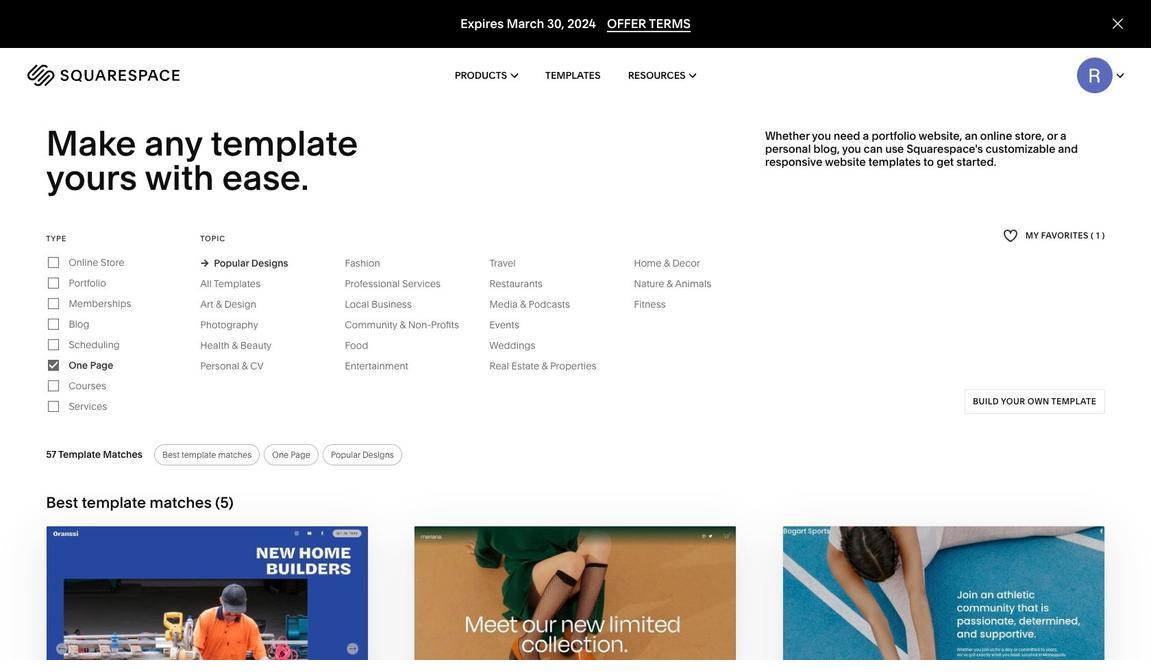Task type: vqa. For each thing, say whether or not it's contained in the screenshot.
Monthly
no



Task type: locate. For each thing, give the bounding box(es) containing it.
mariana image
[[415, 526, 736, 660]]

oranssi image
[[47, 526, 368, 660]]

main content
[[0, 0, 1151, 660]]



Task type: describe. For each thing, give the bounding box(es) containing it.
bogart image
[[783, 526, 1105, 660]]



